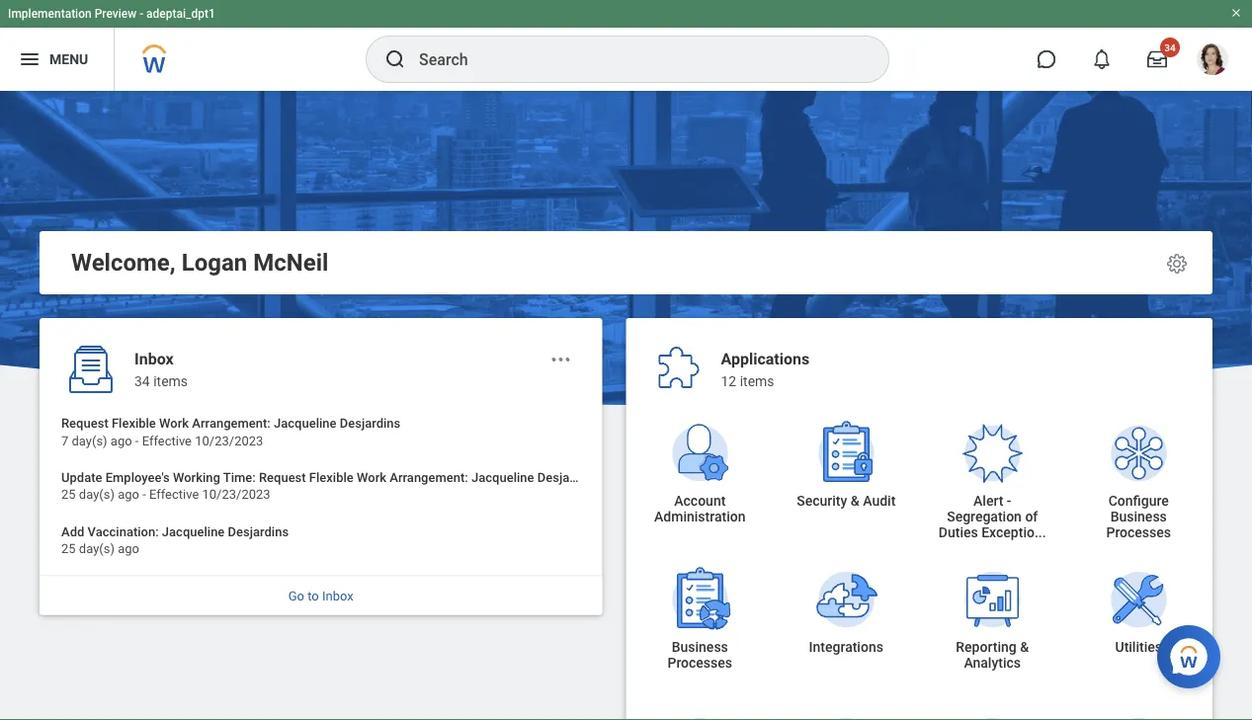 Task type: vqa. For each thing, say whether or not it's contained in the screenshot.


Task type: locate. For each thing, give the bounding box(es) containing it.
ago down employee's
[[118, 488, 139, 502]]

items up request flexible work arrangement: jacqueline desjardins 7 day(s) ago -  effective 10/23/2023
[[153, 373, 188, 389]]

2 vertical spatial jacqueline
[[162, 525, 225, 539]]

1 vertical spatial work
[[357, 470, 387, 485]]

25 inside add vaccination: jacqueline desjardins 25 day(s) ago
[[61, 542, 76, 557]]

0 vertical spatial ago
[[111, 433, 132, 448]]

items down applications
[[740, 373, 775, 389]]

account
[[674, 493, 726, 509]]

menu button
[[0, 28, 114, 91]]

justify image
[[18, 47, 42, 71]]

1 vertical spatial request
[[259, 470, 306, 485]]

request
[[61, 416, 108, 431], [259, 470, 306, 485]]

ago up employee's
[[111, 433, 132, 448]]

jacqueline inside add vaccination: jacqueline desjardins 25 day(s) ago
[[162, 525, 225, 539]]

0 horizontal spatial jacqueline
[[162, 525, 225, 539]]

utilities
[[1116, 639, 1163, 655]]

items inside inbox 34 items
[[153, 373, 188, 389]]

0 horizontal spatial 34
[[134, 373, 150, 389]]

utilities link
[[1066, 544, 1212, 690]]

1 vertical spatial inbox
[[322, 588, 354, 603]]

1 horizontal spatial jacqueline
[[274, 416, 337, 431]]

1 horizontal spatial flexible
[[309, 470, 354, 485]]

10/23/2023 inside update employee's working time: request flexible work arrangement: jacqueline desjardins 25 day(s) ago -  effective 10/23/2023
[[202, 488, 271, 502]]

& right reporting
[[1020, 639, 1029, 655]]

25
[[61, 488, 76, 502], [61, 542, 76, 557]]

1 vertical spatial arrangement:
[[390, 470, 468, 485]]

0 horizontal spatial request
[[61, 416, 108, 431]]

0 vertical spatial effective
[[142, 433, 192, 448]]

0 horizontal spatial processes
[[668, 655, 733, 671]]

2 vertical spatial ago
[[118, 542, 139, 557]]

0 horizontal spatial flexible
[[112, 416, 156, 431]]

1 horizontal spatial desjardins
[[340, 416, 401, 431]]

welcome, logan mcneil
[[71, 249, 329, 277]]

2 vertical spatial desjardins
[[228, 525, 289, 539]]

jacqueline
[[274, 416, 337, 431], [472, 470, 534, 485], [162, 525, 225, 539]]

notifications large image
[[1092, 49, 1112, 69]]

1 horizontal spatial arrangement:
[[390, 470, 468, 485]]

ago inside request flexible work arrangement: jacqueline desjardins 7 day(s) ago -  effective 10/23/2023
[[111, 433, 132, 448]]

10/23/2023
[[195, 433, 263, 448], [202, 488, 271, 502]]

flexible
[[112, 416, 156, 431], [309, 470, 354, 485]]

0 vertical spatial inbox
[[134, 350, 174, 369]]

-
[[140, 7, 143, 21], [135, 433, 139, 448], [143, 488, 146, 502], [1007, 493, 1012, 509]]

welcome,
[[71, 249, 176, 277]]

1 vertical spatial 10/23/2023
[[202, 488, 271, 502]]

0 vertical spatial 34
[[1165, 42, 1176, 53]]

10/23/2023 down time:
[[202, 488, 271, 502]]

...
[[1035, 524, 1047, 541]]

flexible right time:
[[309, 470, 354, 485]]

2 25 from the top
[[61, 542, 76, 557]]

request up '7'
[[61, 416, 108, 431]]

0 horizontal spatial inbox
[[134, 350, 174, 369]]

go
[[288, 588, 305, 603]]

0 vertical spatial request
[[61, 416, 108, 431]]

- right the preview
[[140, 7, 143, 21]]

inbox
[[134, 350, 174, 369], [322, 588, 354, 603]]

0 horizontal spatial work
[[159, 416, 189, 431]]

1 horizontal spatial request
[[259, 470, 306, 485]]

update
[[61, 470, 102, 485]]

0 vertical spatial 25
[[61, 488, 76, 502]]

0 vertical spatial day(s)
[[72, 433, 107, 448]]

employee's
[[105, 470, 170, 485]]

1 horizontal spatial items
[[740, 373, 775, 389]]

- down employee's
[[143, 488, 146, 502]]

add
[[61, 525, 84, 539]]

0 vertical spatial arrangement:
[[192, 416, 271, 431]]

day(s) down update
[[79, 488, 115, 502]]

1 items from the left
[[153, 373, 188, 389]]

ago
[[111, 433, 132, 448], [118, 488, 139, 502], [118, 542, 139, 557]]

1 vertical spatial ago
[[118, 488, 139, 502]]

2 horizontal spatial desjardins
[[538, 470, 598, 485]]

items
[[153, 373, 188, 389], [740, 373, 775, 389]]

0 vertical spatial processes
[[1107, 524, 1172, 541]]

0 vertical spatial jacqueline
[[274, 416, 337, 431]]

34 button
[[1136, 38, 1180, 81]]

1 vertical spatial business
[[672, 639, 728, 655]]

inbox inside button
[[322, 588, 354, 603]]

of
[[1026, 509, 1038, 525]]

0 horizontal spatial items
[[153, 373, 188, 389]]

menu banner
[[0, 0, 1253, 91]]

0 vertical spatial 10/23/2023
[[195, 433, 263, 448]]

10/23/2023 up time:
[[195, 433, 263, 448]]

1 vertical spatial processes
[[668, 655, 733, 671]]

0 vertical spatial desjardins
[[340, 416, 401, 431]]

1 vertical spatial 25
[[61, 542, 76, 557]]

0 vertical spatial business
[[1111, 509, 1167, 525]]

day(s) inside add vaccination: jacqueline desjardins 25 day(s) ago
[[79, 542, 115, 557]]

to
[[308, 588, 319, 603]]

inbox 34 items
[[134, 350, 188, 389]]

1 horizontal spatial processes
[[1107, 524, 1172, 541]]

day(s) inside request flexible work arrangement: jacqueline desjardins 7 day(s) ago -  effective 10/23/2023
[[72, 433, 107, 448]]

ago inside update employee's working time: request flexible work arrangement: jacqueline desjardins 25 day(s) ago -  effective 10/23/2023
[[118, 488, 139, 502]]

day(s) down add
[[79, 542, 115, 557]]

- right alert
[[1007, 493, 1012, 509]]

arrangement:
[[192, 416, 271, 431], [390, 470, 468, 485]]

work
[[159, 416, 189, 431], [357, 470, 387, 485]]

& left audit
[[851, 493, 860, 509]]

1 vertical spatial 34
[[134, 373, 150, 389]]

1 25 from the top
[[61, 488, 76, 502]]

inbox inside inbox 34 items
[[134, 350, 174, 369]]

flexible inside update employee's working time: request flexible work arrangement: jacqueline desjardins 25 day(s) ago -  effective 10/23/2023
[[309, 470, 354, 485]]

logan
[[182, 249, 247, 277]]

menu
[[49, 51, 88, 67]]

effective down working
[[149, 488, 199, 502]]

1 horizontal spatial inbox
[[322, 588, 354, 603]]

day(s)
[[72, 433, 107, 448], [79, 488, 115, 502], [79, 542, 115, 557]]

1 horizontal spatial business
[[1111, 509, 1167, 525]]

1 vertical spatial &
[[1020, 639, 1029, 655]]

&
[[851, 493, 860, 509], [1020, 639, 1029, 655]]

& inside reporting & analytics
[[1020, 639, 1029, 655]]

0 vertical spatial flexible
[[112, 416, 156, 431]]

processes
[[1107, 524, 1172, 541], [668, 655, 733, 671]]

1 vertical spatial day(s)
[[79, 488, 115, 502]]

1 vertical spatial jacqueline
[[472, 470, 534, 485]]

reporting & analytics
[[956, 639, 1029, 671]]

effective
[[142, 433, 192, 448], [149, 488, 199, 502]]

& for audit
[[851, 493, 860, 509]]

0 horizontal spatial business
[[672, 639, 728, 655]]

ago down vaccination:
[[118, 542, 139, 557]]

effective inside update employee's working time: request flexible work arrangement: jacqueline desjardins 25 day(s) ago -  effective 10/23/2023
[[149, 488, 199, 502]]

34 left the profile logan mcneil image
[[1165, 42, 1176, 53]]

desjardins inside request flexible work arrangement: jacqueline desjardins 7 day(s) ago -  effective 10/23/2023
[[340, 416, 401, 431]]

segregation
[[947, 509, 1022, 525]]

effective up employee's
[[142, 433, 192, 448]]

- up employee's
[[135, 433, 139, 448]]

configure applications image
[[1166, 252, 1189, 276]]

request inside request flexible work arrangement: jacqueline desjardins 7 day(s) ago -  effective 10/23/2023
[[61, 416, 108, 431]]

work inside request flexible work arrangement: jacqueline desjardins 7 day(s) ago -  effective 10/23/2023
[[159, 416, 189, 431]]

0 vertical spatial work
[[159, 416, 189, 431]]

1 vertical spatial flexible
[[309, 470, 354, 485]]

& for analytics
[[1020, 639, 1029, 655]]

1 horizontal spatial &
[[1020, 639, 1029, 655]]

12
[[721, 373, 737, 389]]

day(s) right '7'
[[72, 433, 107, 448]]

related actions image
[[549, 348, 573, 372]]

business processes
[[668, 639, 733, 671]]

2 items from the left
[[740, 373, 775, 389]]

1 horizontal spatial work
[[357, 470, 387, 485]]

request right time:
[[259, 470, 306, 485]]

flexible up employee's
[[112, 416, 156, 431]]

0 horizontal spatial &
[[851, 493, 860, 509]]

items for applications
[[740, 373, 775, 389]]

2 horizontal spatial jacqueline
[[472, 470, 534, 485]]

0 vertical spatial &
[[851, 493, 860, 509]]

34
[[1165, 42, 1176, 53], [134, 373, 150, 389]]

25 down add
[[61, 542, 76, 557]]

25 down update
[[61, 488, 76, 502]]

request inside update employee's working time: request flexible work arrangement: jacqueline desjardins 25 day(s) ago -  effective 10/23/2023
[[259, 470, 306, 485]]

0 horizontal spatial arrangement:
[[192, 416, 271, 431]]

34 up employee's
[[134, 373, 150, 389]]

2 vertical spatial day(s)
[[79, 542, 115, 557]]

business
[[1111, 509, 1167, 525], [672, 639, 728, 655]]

1 vertical spatial effective
[[149, 488, 199, 502]]

vaccination:
[[88, 525, 159, 539]]

desjardins
[[340, 416, 401, 431], [538, 470, 598, 485], [228, 525, 289, 539]]

items inside applications 12 items
[[740, 373, 775, 389]]

0 horizontal spatial desjardins
[[228, 525, 289, 539]]

1 vertical spatial desjardins
[[538, 470, 598, 485]]

34 inside inbox 34 items
[[134, 373, 150, 389]]

1 horizontal spatial 34
[[1165, 42, 1176, 53]]

adeptai_dpt1
[[146, 7, 215, 21]]

ago inside add vaccination: jacqueline desjardins 25 day(s) ago
[[118, 542, 139, 557]]

integrations
[[809, 639, 884, 655]]



Task type: describe. For each thing, give the bounding box(es) containing it.
go to inbox button
[[40, 576, 603, 615]]

exceptio
[[982, 524, 1035, 541]]

arrangement: inside update employee's working time: request flexible work arrangement: jacqueline desjardins 25 day(s) ago -  effective 10/23/2023
[[390, 470, 468, 485]]

inbox large image
[[1148, 49, 1168, 69]]

request flexible work arrangement: jacqueline desjardins 7 day(s) ago -  effective 10/23/2023
[[61, 416, 401, 448]]

preview
[[95, 7, 137, 21]]

time:
[[223, 470, 256, 485]]

business inside configure business processes
[[1111, 509, 1167, 525]]

security & audit link
[[773, 397, 920, 544]]

add vaccination: jacqueline desjardins 25 day(s) ago
[[61, 525, 289, 557]]

update employee's working time: request flexible work arrangement: jacqueline desjardins 25 day(s) ago -  effective 10/23/2023
[[61, 470, 598, 502]]

go to inbox
[[288, 588, 354, 603]]

applications
[[721, 350, 810, 369]]

integrations link
[[773, 544, 920, 690]]

- inside update employee's working time: request flexible work arrangement: jacqueline desjardins 25 day(s) ago -  effective 10/23/2023
[[143, 488, 146, 502]]

security
[[797, 493, 847, 509]]

10/23/2023 inside request flexible work arrangement: jacqueline desjardins 7 day(s) ago -  effective 10/23/2023
[[195, 433, 263, 448]]

search image
[[384, 47, 407, 71]]

mcneil
[[253, 249, 329, 277]]

7
[[61, 433, 69, 448]]

security & audit
[[797, 493, 896, 509]]

items for inbox
[[153, 373, 188, 389]]

work inside update employee's working time: request flexible work arrangement: jacqueline desjardins 25 day(s) ago -  effective 10/23/2023
[[357, 470, 387, 485]]

configure business processes
[[1107, 493, 1172, 541]]

alert - segregation of duties exceptio ...
[[939, 493, 1047, 541]]

configure
[[1109, 493, 1169, 509]]

implementation
[[8, 7, 92, 21]]

audit
[[863, 493, 896, 509]]

business inside business processes
[[672, 639, 728, 655]]

Search Workday  search field
[[419, 38, 848, 81]]

jacqueline inside request flexible work arrangement: jacqueline desjardins 7 day(s) ago -  effective 10/23/2023
[[274, 416, 337, 431]]

working
[[173, 470, 220, 485]]

desjardins inside add vaccination: jacqueline desjardins 25 day(s) ago
[[228, 525, 289, 539]]

close environment banner image
[[1231, 7, 1243, 19]]

administration
[[654, 509, 746, 525]]

effective inside request flexible work arrangement: jacqueline desjardins 7 day(s) ago -  effective 10/23/2023
[[142, 433, 192, 448]]

34 inside button
[[1165, 42, 1176, 53]]

day(s) inside update employee's working time: request flexible work arrangement: jacqueline desjardins 25 day(s) ago -  effective 10/23/2023
[[79, 488, 115, 502]]

desjardins inside update employee's working time: request flexible work arrangement: jacqueline desjardins 25 day(s) ago -  effective 10/23/2023
[[538, 470, 598, 485]]

arrangement: inside request flexible work arrangement: jacqueline desjardins 7 day(s) ago -  effective 10/23/2023
[[192, 416, 271, 431]]

- inside menu banner
[[140, 7, 143, 21]]

25 inside update employee's working time: request flexible work arrangement: jacqueline desjardins 25 day(s) ago -  effective 10/23/2023
[[61, 488, 76, 502]]

implementation preview -   adeptai_dpt1
[[8, 7, 215, 21]]

reporting
[[956, 639, 1017, 655]]

alert
[[974, 493, 1004, 509]]

- inside request flexible work arrangement: jacqueline desjardins 7 day(s) ago -  effective 10/23/2023
[[135, 433, 139, 448]]

jacqueline inside update employee's working time: request flexible work arrangement: jacqueline desjardins 25 day(s) ago -  effective 10/23/2023
[[472, 470, 534, 485]]

duties
[[939, 524, 978, 541]]

profile logan mcneil image
[[1197, 43, 1229, 79]]

account administration
[[654, 493, 746, 525]]

applications 12 items
[[721, 350, 810, 389]]

- inside alert - segregation of duties exceptio ...
[[1007, 493, 1012, 509]]

flexible inside request flexible work arrangement: jacqueline desjardins 7 day(s) ago -  effective 10/23/2023
[[112, 416, 156, 431]]

analytics
[[964, 655, 1021, 671]]



